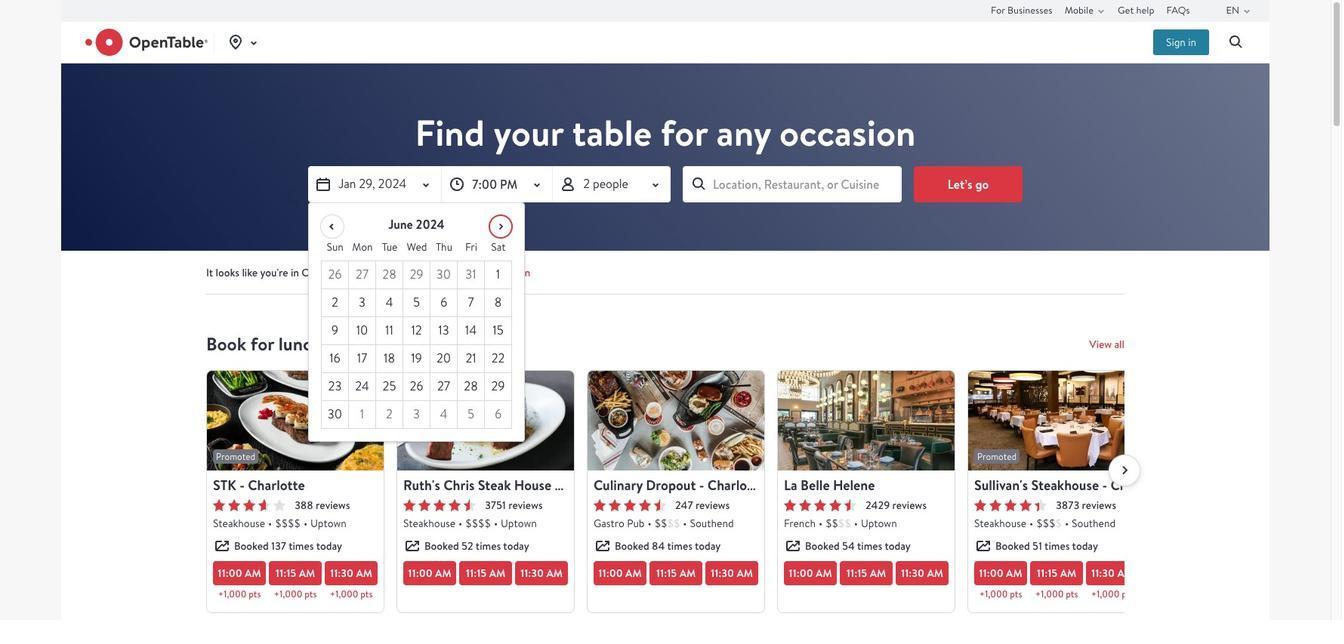 Task type: vqa. For each thing, say whether or not it's contained in the screenshot.


Task type: describe. For each thing, give the bounding box(es) containing it.
get current location button
[[416, 264, 530, 282]]

0 horizontal spatial 3
[[359, 295, 366, 310]]

11:00 for la belle helene
[[789, 566, 813, 581]]

occasion
[[779, 108, 916, 158]]

+1,000 for 11:15 am link associated with -
[[274, 588, 302, 600]]

june
[[388, 216, 413, 233]]

1 vertical spatial 26 button
[[403, 373, 430, 401]]

22
[[491, 350, 505, 366]]

11:15 am link for chris
[[459, 561, 512, 585]]

388 reviews
[[295, 498, 350, 512]]

0 horizontal spatial 30
[[328, 406, 342, 422]]

1 for bottommost 1 button
[[360, 406, 364, 422]]

monday element
[[349, 233, 376, 261]]

1 horizontal spatial 29 button
[[485, 373, 512, 401]]

people
[[593, 176, 628, 192]]

84
[[652, 539, 665, 553]]

11:00 am for culinary
[[598, 566, 642, 581]]

17
[[357, 350, 367, 366]]

booked 84 times today
[[615, 539, 721, 553]]

stk - charlotte
[[213, 476, 305, 495]]

11:30 am link for ruth's chris steak house - charlotte uptown
[[515, 561, 568, 585]]

11:15 am for house
[[466, 566, 505, 581]]

21
[[465, 350, 476, 366]]

11:30 am +1,000 pts for -
[[1091, 566, 1134, 600]]

22 button
[[485, 345, 512, 373]]

book for lunch today
[[206, 332, 371, 356]]

11:15 am link for dropout
[[649, 561, 702, 585]]

thursday element
[[430, 233, 458, 261]]

11
[[385, 322, 393, 338]]

1 horizontal spatial 30 button
[[430, 261, 458, 289]]

gastro pub
[[594, 517, 645, 530]]

book
[[206, 332, 246, 356]]

jan 29, 2024
[[338, 176, 407, 192]]

sullivan's
[[974, 476, 1028, 495]]

19 button
[[403, 345, 430, 373]]

11:00 am link for ruth's
[[403, 561, 456, 585]]

let's
[[948, 176, 972, 192]]

0 vertical spatial 26 button
[[322, 261, 349, 289]]

times for chris
[[476, 539, 501, 553]]

+1,000 for 11:30 am link corresponding to stk - charlotte
[[330, 588, 358, 600]]

1 horizontal spatial 26
[[410, 378, 423, 394]]

0 vertical spatial 1 button
[[485, 261, 512, 289]]

1 horizontal spatial 6 button
[[485, 401, 512, 429]]

table
[[572, 108, 652, 158]]

a photo of stk - charlotte restaurant image
[[207, 371, 384, 470]]

friday element
[[458, 233, 485, 261]]

1 11:15 from the left
[[275, 566, 296, 581]]

culinary
[[594, 476, 643, 495]]

for businesses button
[[991, 0, 1053, 21]]

11:00 am for ruth's
[[408, 566, 451, 581]]

$$ $$ for belle
[[826, 517, 851, 530]]

8 am from the left
[[679, 566, 696, 581]]

+1,000 for 11:00 am link related to stk
[[218, 588, 246, 600]]

stk
[[213, 476, 236, 495]]

promoted for sullivan's
[[977, 451, 1017, 462]]

get for get current location
[[437, 266, 454, 279]]

7 button
[[458, 289, 485, 317]]

11:30 am +1,000 pts for charlotte
[[330, 566, 373, 600]]

11:15 am link for belle
[[840, 561, 893, 585]]

booked for steakhouse
[[995, 539, 1030, 553]]

reviews for steakhouse
[[1082, 498, 1116, 512]]

1 vertical spatial 27 button
[[430, 373, 458, 401]]

10 button
[[349, 317, 376, 345]]

thu
[[436, 240, 452, 254]]

23
[[328, 378, 342, 394]]

southend for dropout
[[690, 517, 734, 530]]

+1,000 for 11:00 am link corresponding to sullivan's
[[979, 588, 1008, 600]]

1 horizontal spatial 28 button
[[458, 373, 485, 401]]

view all
[[1089, 338, 1125, 351]]

1 horizontal spatial 30
[[436, 267, 451, 282]]

18
[[384, 350, 395, 366]]

1 - from the left
[[240, 476, 245, 495]]

3873
[[1056, 498, 1079, 512]]

6 pts from the left
[[1122, 588, 1134, 600]]

2 $$ from the left
[[667, 517, 680, 530]]

for
[[991, 3, 1005, 16]]

lunch
[[278, 332, 322, 356]]

0 vertical spatial 6
[[440, 295, 447, 310]]

1 pts from the left
[[249, 588, 261, 600]]

24
[[355, 378, 369, 394]]

11:30 for ruth's
[[520, 566, 544, 581]]

1 vertical spatial 27
[[437, 378, 450, 394]]

$
[[1055, 517, 1062, 530]]

0 horizontal spatial 26
[[328, 267, 342, 282]]

11:00 am link for culinary
[[594, 561, 646, 585]]

11:30 for culinary
[[711, 566, 734, 581]]

steakhouse for ruth's chris steak house - charlotte uptown
[[403, 517, 455, 530]]

booked for dropout
[[615, 539, 649, 553]]

today for booked 137 times today
[[316, 539, 342, 553]]

247
[[675, 498, 693, 512]]

all
[[1114, 338, 1125, 351]]

booked 52 times today
[[424, 539, 529, 553]]

you're
[[260, 266, 288, 279]]

10 am from the left
[[816, 566, 832, 581]]

1 horizontal spatial 3 button
[[403, 401, 430, 429]]

pub
[[627, 517, 645, 530]]

0 horizontal spatial 2 button
[[322, 289, 349, 317]]

any
[[716, 108, 771, 158]]

correct?
[[371, 266, 410, 279]]

$$$$ for steak
[[465, 517, 491, 530]]

house
[[514, 476, 551, 495]]

jan 29, 2024 button
[[308, 166, 441, 202]]

0 vertical spatial 29 button
[[403, 261, 430, 289]]

3 11:15 am from the left
[[846, 566, 886, 581]]

sullivan's steakhouse - charlotte
[[974, 476, 1168, 495]]

11:30 am for charlotte
[[711, 566, 753, 581]]

get for get help
[[1118, 3, 1134, 16]]

13 am from the left
[[1006, 566, 1022, 581]]

uptown up 'pub'
[[623, 476, 670, 495]]

11:00 am +1,000 pts for sullivan's
[[979, 566, 1022, 600]]

today for book for lunch today
[[326, 332, 371, 356]]

today for booked 84 times today
[[695, 539, 721, 553]]

view
[[1089, 338, 1112, 351]]

11:30 for la
[[901, 566, 924, 581]]

11:30 am link for stk - charlotte
[[325, 561, 378, 585]]

steakhouse for sullivan's steakhouse - charlotte
[[974, 517, 1026, 530]]

3 am from the left
[[356, 566, 372, 581]]

14 button
[[458, 317, 485, 345]]

0 horizontal spatial 27 button
[[349, 261, 376, 289]]

0 vertical spatial 5 button
[[403, 289, 430, 317]]

3 - from the left
[[699, 476, 704, 495]]

11:30 am link for la belle helene
[[896, 561, 949, 585]]

get help
[[1118, 3, 1154, 16]]

11:15 am for charlotte
[[656, 566, 696, 581]]

today for booked 52 times today
[[503, 539, 529, 553]]

booked 51 times today
[[995, 539, 1098, 553]]

15 am from the left
[[1117, 566, 1134, 581]]

faqs button
[[1166, 0, 1190, 21]]

mobile
[[1065, 3, 1094, 16]]

not
[[351, 266, 369, 279]]

current
[[457, 266, 491, 279]]

1 vertical spatial 1 button
[[349, 401, 376, 429]]

1 horizontal spatial 5 button
[[458, 401, 485, 429]]

tue
[[382, 240, 398, 254]]

247 reviews
[[675, 498, 730, 512]]

today for booked 51 times today
[[1072, 539, 1098, 553]]

sign
[[1166, 35, 1186, 49]]

in inside button
[[1188, 35, 1196, 49]]

2 - from the left
[[555, 476, 560, 495]]

6 am from the left
[[546, 566, 563, 581]]

0 vertical spatial 27
[[356, 267, 368, 282]]

12 am from the left
[[927, 566, 943, 581]]

137
[[271, 539, 286, 553]]

12
[[411, 322, 422, 338]]

3 pts from the left
[[360, 588, 373, 600]]

9 am from the left
[[737, 566, 753, 581]]

en
[[1226, 3, 1239, 16]]

times for belle
[[857, 539, 882, 553]]

25 button
[[376, 373, 403, 401]]

ruth's
[[403, 476, 440, 495]]

$$$$ for charlotte
[[275, 517, 300, 530]]

13 button
[[430, 317, 458, 345]]

$$ $$ for dropout
[[655, 517, 680, 530]]

view all link
[[1089, 337, 1125, 352]]

la belle helene
[[784, 476, 875, 495]]

4 for the right 4 'button'
[[440, 406, 447, 422]]

steakhouse up the 3873
[[1031, 476, 1099, 495]]

1 vertical spatial 2 button
[[376, 401, 403, 429]]

3.7 stars image
[[213, 499, 285, 511]]

11 button
[[376, 317, 403, 345]]

2 for the bottommost '2' button
[[386, 406, 393, 422]]

times for steakhouse
[[1045, 539, 1070, 553]]

31 button
[[458, 261, 485, 289]]

2 am from the left
[[299, 566, 315, 581]]

sat
[[491, 240, 506, 254]]

5 pts from the left
[[1066, 588, 1078, 600]]

13
[[438, 322, 449, 338]]

11:15 am link for steakhouse
[[1030, 561, 1083, 585]]

1 vertical spatial in
[[291, 266, 299, 279]]

29 for 29 button to the right
[[491, 378, 505, 394]]

20 button
[[430, 345, 458, 373]]



Task type: locate. For each thing, give the bounding box(es) containing it.
0 vertical spatial 26
[[328, 267, 342, 282]]

go
[[975, 176, 989, 192]]

2 +1,000 from the left
[[274, 588, 302, 600]]

1 horizontal spatial 11:30 am +1,000 pts
[[1091, 566, 1134, 600]]

4 reviews from the left
[[892, 498, 927, 512]]

en button
[[1226, 0, 1256, 21]]

5 times from the left
[[1045, 539, 1070, 553]]

11:00 am link for stk
[[213, 561, 266, 585]]

1 horizontal spatial southend
[[1072, 517, 1116, 530]]

reviews for -
[[316, 498, 350, 512]]

find
[[415, 108, 485, 158]]

11:00 am down gastro pub
[[598, 566, 642, 581]]

8
[[494, 295, 502, 310]]

wed
[[407, 240, 427, 254]]

11:15 for la belle helene
[[846, 566, 867, 581]]

30 left the 31
[[436, 267, 451, 282]]

27 down monday element
[[356, 267, 368, 282]]

30 down 23 button
[[328, 406, 342, 422]]

5 11:30 am link from the left
[[1086, 561, 1139, 585]]

11:00 am +1,000 pts for stk
[[218, 566, 261, 600]]

11:15 am down booked 54 times today
[[846, 566, 886, 581]]

None field
[[683, 166, 902, 202]]

30 button down '23'
[[322, 401, 349, 429]]

5 down '21' button
[[467, 406, 474, 422]]

11:30 am +1,000 pts
[[330, 566, 373, 600], [1091, 566, 1134, 600]]

1 charlotte from the left
[[248, 476, 305, 495]]

4 - from the left
[[1102, 476, 1107, 495]]

11:00 down booked 52 times today
[[408, 566, 432, 581]]

2 11:15 from the left
[[466, 566, 487, 581]]

1 horizontal spatial 26 button
[[403, 373, 430, 401]]

4 button up 11
[[376, 289, 403, 317]]

4.5 stars image for chris
[[403, 499, 476, 511]]

3 11:30 from the left
[[711, 566, 734, 581]]

for businesses
[[991, 3, 1053, 16]]

0 vertical spatial get
[[1118, 3, 1134, 16]]

0 horizontal spatial 11:00 am +1,000 pts
[[218, 566, 261, 600]]

1 vertical spatial get
[[437, 266, 454, 279]]

4 booked from the left
[[805, 539, 840, 553]]

uptown for stk - charlotte
[[310, 517, 347, 530]]

4 charlotte from the left
[[1110, 476, 1168, 495]]

3 down 19 button
[[413, 406, 420, 422]]

times for -
[[289, 539, 314, 553]]

4 times from the left
[[857, 539, 882, 553]]

saturday element
[[485, 233, 512, 261]]

southend down "3873 reviews"
[[1072, 517, 1116, 530]]

4.5 stars image
[[403, 499, 476, 511], [594, 499, 666, 511], [784, 499, 856, 511]]

+1,000 for steakhouse's 11:15 am link
[[1035, 588, 1064, 600]]

0 vertical spatial 2024
[[378, 176, 407, 192]]

4 +1,000 from the left
[[979, 588, 1008, 600]]

5 11:00 am link from the left
[[974, 561, 1027, 585]]

5 11:00 from the left
[[979, 566, 1003, 581]]

get current location
[[437, 266, 530, 279]]

11:15
[[275, 566, 296, 581], [466, 566, 487, 581], [656, 566, 677, 581], [846, 566, 867, 581], [1037, 566, 1058, 581]]

11:15 for culinary dropout - charlotte
[[656, 566, 677, 581]]

11:15 down booked 51 times today
[[1037, 566, 1058, 581]]

9 button
[[322, 317, 349, 345]]

29 for top 29 button
[[410, 267, 423, 282]]

11:30 am link for sullivan's steakhouse - charlotte
[[1086, 561, 1139, 585]]

+1,000 for sullivan's steakhouse - charlotte 11:30 am link
[[1091, 588, 1120, 600]]

5 11:15 from the left
[[1037, 566, 1058, 581]]

1 horizontal spatial 2
[[386, 406, 393, 422]]

reviews for belle
[[892, 498, 927, 512]]

1 horizontal spatial $$$$
[[465, 517, 491, 530]]

0 vertical spatial for
[[661, 108, 708, 158]]

reviews down house
[[508, 498, 543, 512]]

1 horizontal spatial 28
[[464, 378, 478, 394]]

0 horizontal spatial 4 button
[[376, 289, 403, 317]]

2 11:00 am link from the left
[[403, 561, 456, 585]]

pm
[[500, 176, 517, 192]]

11:15 down booked 84 times today
[[656, 566, 677, 581]]

2 for the left '2' button
[[332, 295, 338, 310]]

- up 247 reviews
[[699, 476, 704, 495]]

0 vertical spatial 2
[[583, 176, 590, 192]]

11:30 am link down booked 84 times today
[[705, 561, 758, 585]]

3 $$ from the left
[[826, 517, 838, 530]]

11:00 down booked 51 times today
[[979, 566, 1003, 581]]

4 for the leftmost 4 'button'
[[386, 295, 393, 310]]

0 horizontal spatial 4
[[386, 295, 393, 310]]

booked for belle
[[805, 539, 840, 553]]

2 11:30 am from the left
[[711, 566, 753, 581]]

26 button right the 25
[[403, 373, 430, 401]]

11:00 am link down gastro pub
[[594, 561, 646, 585]]

2 horizontal spatial 2
[[583, 176, 590, 192]]

11:00 down french
[[789, 566, 813, 581]]

28 down '21' button
[[464, 378, 478, 394]]

11:00 am down booked 52 times today
[[408, 566, 451, 581]]

southend for steakhouse
[[1072, 517, 1116, 530]]

2 button down the 25
[[376, 401, 403, 429]]

1 horizontal spatial 1
[[496, 267, 500, 282]]

5 +1,000 from the left
[[1035, 588, 1064, 600]]

get
[[1118, 3, 1134, 16], [437, 266, 454, 279]]

11:00 am link for la
[[784, 561, 837, 585]]

uptown down 2429
[[861, 517, 897, 530]]

5 reviews from the left
[[1082, 498, 1116, 512]]

uptown down 388 reviews in the left of the page
[[310, 517, 347, 530]]

- right house
[[555, 476, 560, 495]]

1 11:30 from the left
[[330, 566, 354, 581]]

it
[[206, 266, 213, 279]]

get left the 31
[[437, 266, 454, 279]]

a photo of sullivan's steakhouse - charlotte restaurant image
[[968, 371, 1145, 470]]

11:15 for ruth's chris steak house - charlotte uptown
[[466, 566, 487, 581]]

3 11:30 am from the left
[[901, 566, 943, 581]]

20
[[436, 350, 451, 366]]

5 button down '21' button
[[458, 401, 485, 429]]

2 reviews from the left
[[508, 498, 543, 512]]

uptown for la belle helene
[[861, 517, 897, 530]]

17 button
[[349, 345, 376, 373]]

3 booked from the left
[[615, 539, 649, 553]]

2429 reviews
[[865, 498, 927, 512]]

2 11:00 from the left
[[408, 566, 432, 581]]

search icon image
[[1227, 33, 1245, 51]]

4 11:15 am link from the left
[[840, 561, 893, 585]]

1 booked from the left
[[234, 539, 269, 553]]

30 button left the 31
[[430, 261, 458, 289]]

11:30 down booked 137 times today
[[330, 566, 354, 581]]

26
[[328, 267, 342, 282], [410, 378, 423, 394]]

2 $$$$ from the left
[[465, 517, 491, 530]]

0 vertical spatial 30
[[436, 267, 451, 282]]

5 button up 12
[[403, 289, 430, 317]]

1 vertical spatial 30 button
[[322, 401, 349, 429]]

faqs
[[1166, 3, 1190, 16]]

1 11:00 from the left
[[218, 566, 242, 581]]

6 button down 22 button
[[485, 401, 512, 429]]

2 southend from the left
[[1072, 517, 1116, 530]]

1 horizontal spatial 4 button
[[430, 401, 458, 429]]

2024
[[378, 176, 407, 192], [416, 216, 445, 233]]

southend down 247 reviews
[[690, 517, 734, 530]]

0 vertical spatial 27 button
[[349, 261, 376, 289]]

2 11:00 am +1,000 pts from the left
[[979, 566, 1022, 600]]

businesses
[[1008, 3, 1053, 16]]

1 $$$$ from the left
[[275, 517, 300, 530]]

1 promoted from the left
[[216, 451, 255, 462]]

4.5 stars image up 'pub'
[[594, 499, 666, 511]]

steakhouse down 3.7 stars image
[[213, 517, 265, 530]]

28 button down tuesday 'element'
[[376, 261, 403, 289]]

11:30 down booked 54 times today
[[901, 566, 924, 581]]

6 left 7
[[440, 295, 447, 310]]

11 am from the left
[[870, 566, 886, 581]]

11:15 down booked 137 times today
[[275, 566, 296, 581]]

promoted up sullivan's
[[977, 451, 1017, 462]]

mon
[[352, 240, 373, 254]]

a photo of la belle helene restaurant image
[[778, 371, 955, 470]]

in right you're
[[291, 266, 299, 279]]

a photo of ruth's chris steak house - charlotte uptown restaurant image
[[397, 371, 574, 470]]

0 vertical spatial 4 button
[[376, 289, 403, 317]]

11:15 am link down booked 84 times today
[[649, 561, 702, 585]]

$$ $$ up booked 84 times today
[[655, 517, 680, 530]]

11:00 am for la
[[789, 566, 832, 581]]

0 horizontal spatial 27
[[356, 267, 368, 282]]

2 booked from the left
[[424, 539, 459, 553]]

2 11:15 am from the left
[[656, 566, 696, 581]]

11:15 am link down booked 51 times today
[[1030, 561, 1083, 585]]

3 charlotte from the left
[[707, 476, 765, 495]]

promoted
[[216, 451, 255, 462], [977, 451, 1017, 462]]

1 southend from the left
[[690, 517, 734, 530]]

3 reviews from the left
[[695, 498, 730, 512]]

times right '51'
[[1045, 539, 1070, 553]]

2024 right 29,
[[378, 176, 407, 192]]

3873 reviews
[[1056, 498, 1116, 512]]

1 4.5 stars image from the left
[[403, 499, 476, 511]]

0 vertical spatial 6 button
[[430, 289, 458, 317]]

29 button down wednesday 'element'
[[403, 261, 430, 289]]

today for booked 54 times today
[[885, 539, 911, 553]]

0 horizontal spatial in
[[291, 266, 299, 279]]

june 2024 grid
[[321, 233, 512, 429]]

0 horizontal spatial $$ $$
[[655, 517, 680, 530]]

fri
[[465, 240, 477, 254]]

3 11:00 am from the left
[[789, 566, 832, 581]]

booked left 54
[[805, 539, 840, 553]]

times
[[289, 539, 314, 553], [476, 539, 501, 553], [667, 539, 692, 553], [857, 539, 882, 553], [1045, 539, 1070, 553]]

0 horizontal spatial 11:15 am
[[466, 566, 505, 581]]

11:15 am link
[[269, 561, 322, 585], [459, 561, 512, 585], [649, 561, 702, 585], [840, 561, 893, 585], [1030, 561, 1083, 585]]

1
[[496, 267, 500, 282], [360, 406, 364, 422]]

tuesday element
[[376, 233, 403, 261]]

0 horizontal spatial 11:15 am +1,000 pts
[[274, 566, 317, 600]]

11:30 am link down booked 137 times today
[[325, 561, 378, 585]]

1 vertical spatial 2024
[[416, 216, 445, 233]]

0 horizontal spatial $$$$
[[275, 517, 300, 530]]

la
[[784, 476, 797, 495]]

3 11:00 from the left
[[598, 566, 623, 581]]

sign in
[[1166, 35, 1196, 49]]

54
[[842, 539, 855, 553]]

4 11:30 am link from the left
[[896, 561, 949, 585]]

3 11:00 am link from the left
[[594, 561, 646, 585]]

3 11:15 am link from the left
[[649, 561, 702, 585]]

10
[[356, 322, 368, 338]]

2 11:30 from the left
[[520, 566, 544, 581]]

5 booked from the left
[[995, 539, 1030, 553]]

27 button down 20
[[430, 373, 458, 401]]

1 11:30 am link from the left
[[325, 561, 378, 585]]

11:00 am link for sullivan's
[[974, 561, 1027, 585]]

0 vertical spatial in
[[1188, 35, 1196, 49]]

2 vertical spatial 2
[[386, 406, 393, 422]]

11:30 am down booked 52 times today
[[520, 566, 563, 581]]

sun
[[327, 240, 344, 254]]

steak
[[478, 476, 511, 495]]

1 horizontal spatial for
[[661, 108, 708, 158]]

5 am from the left
[[489, 566, 505, 581]]

388
[[295, 498, 313, 512]]

charlotte up 247 reviews
[[707, 476, 765, 495]]

11:30 am
[[520, 566, 563, 581], [711, 566, 753, 581], [901, 566, 943, 581]]

1 horizontal spatial 11:00 am +1,000 pts
[[979, 566, 1022, 600]]

11:00 for culinary dropout - charlotte
[[598, 566, 623, 581]]

1 vertical spatial 3
[[413, 406, 420, 422]]

times right the "52"
[[476, 539, 501, 553]]

27 button down monday element
[[349, 261, 376, 289]]

1 11:15 am +1,000 pts from the left
[[274, 566, 317, 600]]

1 horizontal spatial 6
[[495, 406, 502, 422]]

11:30 am for house
[[520, 566, 563, 581]]

0 vertical spatial 3 button
[[349, 289, 376, 317]]

booked for chris
[[424, 539, 459, 553]]

1 vertical spatial 3 button
[[403, 401, 430, 429]]

times right 84
[[667, 539, 692, 553]]

7:00
[[472, 176, 497, 192]]

0 horizontal spatial 30 button
[[322, 401, 349, 429]]

5 for 5 button to the top
[[413, 295, 420, 310]]

0 horizontal spatial 4.5 stars image
[[403, 499, 476, 511]]

reviews right 247
[[695, 498, 730, 512]]

charlotte up gastro
[[563, 476, 620, 495]]

4.5 stars image for belle
[[784, 499, 856, 511]]

1 vertical spatial 28 button
[[458, 373, 485, 401]]

0 vertical spatial 30 button
[[430, 261, 458, 289]]

get inside button
[[437, 266, 454, 279]]

11:15 am +1,000 pts down booked 137 times today
[[274, 566, 317, 600]]

4.5 stars image down ruth's
[[403, 499, 476, 511]]

2 promoted from the left
[[977, 451, 1017, 462]]

11:15 am link down booked 137 times today
[[269, 561, 322, 585]]

1 vertical spatial 28
[[464, 378, 478, 394]]

11:30 am link for culinary dropout - charlotte
[[705, 561, 758, 585]]

4 button down 20 button at the left bottom of page
[[430, 401, 458, 429]]

0 horizontal spatial 6 button
[[430, 289, 458, 317]]

1 $$ from the left
[[655, 517, 667, 530]]

your
[[493, 108, 563, 158]]

29 button down "22"
[[485, 373, 512, 401]]

2 charlotte from the left
[[563, 476, 620, 495]]

0 horizontal spatial southend
[[690, 517, 734, 530]]

reviews right 388
[[316, 498, 350, 512]]

belle
[[801, 476, 830, 495]]

0 horizontal spatial promoted
[[216, 451, 255, 462]]

11:30 am link down booked 52 times today
[[515, 561, 568, 585]]

1 vertical spatial 29
[[491, 378, 505, 394]]

4 11:15 from the left
[[846, 566, 867, 581]]

2 for 2 people
[[583, 176, 590, 192]]

2 4.5 stars image from the left
[[594, 499, 666, 511]]

4 pts from the left
[[1010, 588, 1022, 600]]

1 horizontal spatial 1 button
[[485, 261, 512, 289]]

wednesday element
[[403, 233, 430, 261]]

4 11:00 from the left
[[789, 566, 813, 581]]

1 vertical spatial 6
[[495, 406, 502, 422]]

1 horizontal spatial get
[[1118, 3, 1134, 16]]

2024 inside dropdown button
[[378, 176, 407, 192]]

+1,000
[[218, 588, 246, 600], [274, 588, 302, 600], [330, 588, 358, 600], [979, 588, 1008, 600], [1035, 588, 1064, 600], [1091, 588, 1120, 600]]

mobile button
[[1065, 0, 1110, 21]]

2 times from the left
[[476, 539, 501, 553]]

11:15 am down booked 52 times today
[[466, 566, 505, 581]]

11:00 am link down booked 52 times today
[[403, 561, 456, 585]]

11:00 for ruth's chris steak house - charlotte uptown
[[408, 566, 432, 581]]

16 button
[[322, 345, 349, 373]]

2 11:15 am +1,000 pts from the left
[[1035, 566, 1078, 600]]

2 $$ $$ from the left
[[826, 517, 851, 530]]

2 people
[[583, 176, 628, 192]]

french
[[784, 517, 816, 530]]

1 times from the left
[[289, 539, 314, 553]]

charlotte up 3.7 stars image
[[248, 476, 305, 495]]

Please input a Location, Restaurant or Cuisine field
[[683, 166, 902, 202]]

1 vertical spatial 4 button
[[430, 401, 458, 429]]

1 11:00 am +1,000 pts from the left
[[218, 566, 261, 600]]

a photo of culinary dropout - charlotte restaurant image
[[588, 371, 764, 470]]

11:00 am link down booked 51 times today
[[974, 561, 1027, 585]]

31
[[465, 267, 476, 282]]

0 horizontal spatial 5
[[413, 295, 420, 310]]

uptown down '3751 reviews'
[[501, 517, 537, 530]]

1 vertical spatial 26
[[410, 378, 423, 394]]

11:00 am
[[408, 566, 451, 581], [598, 566, 642, 581], [789, 566, 832, 581]]

0 vertical spatial 5
[[413, 295, 420, 310]]

2 horizontal spatial 4.5 stars image
[[784, 499, 856, 511]]

7 am from the left
[[625, 566, 642, 581]]

0 horizontal spatial for
[[251, 332, 274, 356]]

for left any
[[661, 108, 708, 158]]

$$ down 247
[[667, 517, 680, 530]]

11:15 am +1,000 pts for charlotte
[[274, 566, 317, 600]]

get inside button
[[1118, 3, 1134, 16]]

1 horizontal spatial 3
[[413, 406, 420, 422]]

$$ up 84
[[655, 517, 667, 530]]

0 horizontal spatial 2
[[332, 295, 338, 310]]

2 11:30 am link from the left
[[515, 561, 568, 585]]

culinary dropout - charlotte
[[594, 476, 765, 495]]

5 for the right 5 button
[[467, 406, 474, 422]]

11:00 down booked 137 times today
[[218, 566, 242, 581]]

1 right the current
[[496, 267, 500, 282]]

-
[[240, 476, 245, 495], [555, 476, 560, 495], [699, 476, 704, 495], [1102, 476, 1107, 495]]

helene
[[833, 476, 875, 495]]

2 horizontal spatial 11:00 am
[[789, 566, 832, 581]]

0 horizontal spatial get
[[437, 266, 454, 279]]

21 button
[[458, 345, 485, 373]]

5 11:30 from the left
[[1091, 566, 1115, 581]]

1 horizontal spatial 2024
[[416, 216, 445, 233]]

4
[[386, 295, 393, 310], [440, 406, 447, 422]]

get left help
[[1118, 3, 1134, 16]]

4 $$ from the left
[[838, 517, 851, 530]]

booked left the "52"
[[424, 539, 459, 553]]

2 pts from the left
[[305, 588, 317, 600]]

0 horizontal spatial 1 button
[[349, 401, 376, 429]]

reviews for chris
[[508, 498, 543, 512]]

help
[[1136, 3, 1154, 16]]

1 vertical spatial for
[[251, 332, 274, 356]]

11:00 am +1,000 pts down booked 51 times today
[[979, 566, 1022, 600]]

0 vertical spatial 2 button
[[322, 289, 349, 317]]

11:30 am link down booked 54 times today
[[896, 561, 949, 585]]

1 horizontal spatial 27
[[437, 378, 450, 394]]

4.5 stars image for dropout
[[594, 499, 666, 511]]

june 2024
[[388, 216, 445, 233]]

0 vertical spatial 28 button
[[376, 261, 403, 289]]

4.5 stars image down belle
[[784, 499, 856, 511]]

11:00 am link down french
[[784, 561, 837, 585]]

uptown for ruth's chris steak house - charlotte uptown
[[501, 517, 537, 530]]

1 11:00 am from the left
[[408, 566, 451, 581]]

5 11:15 am link from the left
[[1030, 561, 1083, 585]]

0 horizontal spatial 5 button
[[403, 289, 430, 317]]

4.2 stars image
[[974, 499, 1047, 511]]

0 horizontal spatial 28
[[382, 267, 396, 282]]

booked down 'pub'
[[615, 539, 649, 553]]

11:15 am +1,000 pts for -
[[1035, 566, 1078, 600]]

52
[[461, 539, 473, 553]]

like
[[242, 266, 258, 279]]

11:15 am link down booked 52 times today
[[459, 561, 512, 585]]

11:30
[[330, 566, 354, 581], [520, 566, 544, 581], [711, 566, 734, 581], [901, 566, 924, 581], [1091, 566, 1115, 581]]

7
[[468, 295, 474, 310]]

0 horizontal spatial 26 button
[[322, 261, 349, 289]]

1 for 1 button to the top
[[496, 267, 500, 282]]

4 am from the left
[[435, 566, 451, 581]]

11:15 am +1,000 pts
[[274, 566, 317, 600], [1035, 566, 1078, 600]]

11:15 down booked 54 times today
[[846, 566, 867, 581]]

3
[[359, 295, 366, 310], [413, 406, 420, 422]]

booked for -
[[234, 539, 269, 553]]

2 horizontal spatial 11:30 am
[[901, 566, 943, 581]]

26 button
[[322, 261, 349, 289], [403, 373, 430, 401]]

0 horizontal spatial 2024
[[378, 176, 407, 192]]

promoted for stk
[[216, 451, 255, 462]]

1 11:30 am from the left
[[520, 566, 563, 581]]

1 horizontal spatial 2 button
[[376, 401, 403, 429]]

jan
[[338, 176, 356, 192]]

0 vertical spatial 28
[[382, 267, 396, 282]]

1 horizontal spatial 11:15 am
[[656, 566, 696, 581]]

14
[[465, 322, 477, 338]]

times right 54
[[857, 539, 882, 553]]

3 button down 19 button
[[403, 401, 430, 429]]

2 11:00 am from the left
[[598, 566, 642, 581]]

7:00 pm
[[472, 176, 517, 192]]

1 vertical spatial 4
[[440, 406, 447, 422]]

51
[[1032, 539, 1042, 553]]

1 reviews from the left
[[316, 498, 350, 512]]

promoted up stk
[[216, 451, 255, 462]]

0 horizontal spatial 3 button
[[349, 289, 376, 317]]

times for dropout
[[667, 539, 692, 553]]

1 vertical spatial 30
[[328, 406, 342, 422]]

24 button
[[349, 373, 376, 401]]

reviews for dropout
[[695, 498, 730, 512]]

sunday element
[[321, 233, 349, 261]]

0 horizontal spatial 28 button
[[376, 261, 403, 289]]

chris
[[443, 476, 475, 495]]

1 am from the left
[[245, 566, 261, 581]]

9
[[331, 322, 338, 338]]

11:00 am link down booked 137 times today
[[213, 561, 266, 585]]

11:15 down booked 52 times today
[[466, 566, 487, 581]]

3 11:15 from the left
[[656, 566, 677, 581]]

3 +1,000 from the left
[[330, 588, 358, 600]]

for right the book
[[251, 332, 274, 356]]

11:15 am +1,000 pts down booked 51 times today
[[1035, 566, 1078, 600]]

1 horizontal spatial 4.5 stars image
[[594, 499, 666, 511]]

1 +1,000 from the left
[[218, 588, 246, 600]]

0 horizontal spatial 29 button
[[403, 261, 430, 289]]

3 11:30 am link from the left
[[705, 561, 758, 585]]

29,
[[359, 176, 375, 192]]

looks
[[216, 266, 239, 279]]

29 button
[[403, 261, 430, 289], [485, 373, 512, 401]]

$$$$
[[275, 517, 300, 530], [465, 517, 491, 530]]

11:00 down gastro
[[598, 566, 623, 581]]

2 11:15 am link from the left
[[459, 561, 512, 585]]

for
[[661, 108, 708, 158], [251, 332, 274, 356]]

4 11:30 from the left
[[901, 566, 924, 581]]

19
[[411, 350, 422, 366]]

28 down tuesday 'element'
[[382, 267, 396, 282]]

reviews right the 3873
[[1082, 498, 1116, 512]]

11:15 am link for -
[[269, 561, 322, 585]]

4 down 20 button at the left bottom of page
[[440, 406, 447, 422]]

times right 137
[[289, 539, 314, 553]]

opentable logo image
[[85, 29, 208, 56]]

location
[[493, 266, 530, 279]]

in right sign at top
[[1188, 35, 1196, 49]]

27 button
[[349, 261, 376, 289], [430, 373, 458, 401]]

steakhouse for stk - charlotte
[[213, 517, 265, 530]]

$$$ $
[[1036, 517, 1062, 530]]

steakhouse down ruth's
[[403, 517, 455, 530]]

1 11:30 am +1,000 pts from the left
[[330, 566, 373, 600]]

26 right 25 button
[[410, 378, 423, 394]]

6 button
[[430, 289, 458, 317], [485, 401, 512, 429]]

1 horizontal spatial 27 button
[[430, 373, 458, 401]]

1 vertical spatial 1
[[360, 406, 364, 422]]

0 horizontal spatial 6
[[440, 295, 447, 310]]

0 horizontal spatial 11:00 am
[[408, 566, 451, 581]]

0 horizontal spatial 29
[[410, 267, 423, 282]]

14 am from the left
[[1060, 566, 1076, 581]]

3 4.5 stars image from the left
[[784, 499, 856, 511]]

$$$
[[1036, 517, 1055, 530]]

booked 54 times today
[[805, 539, 911, 553]]

3751 reviews
[[485, 498, 543, 512]]



